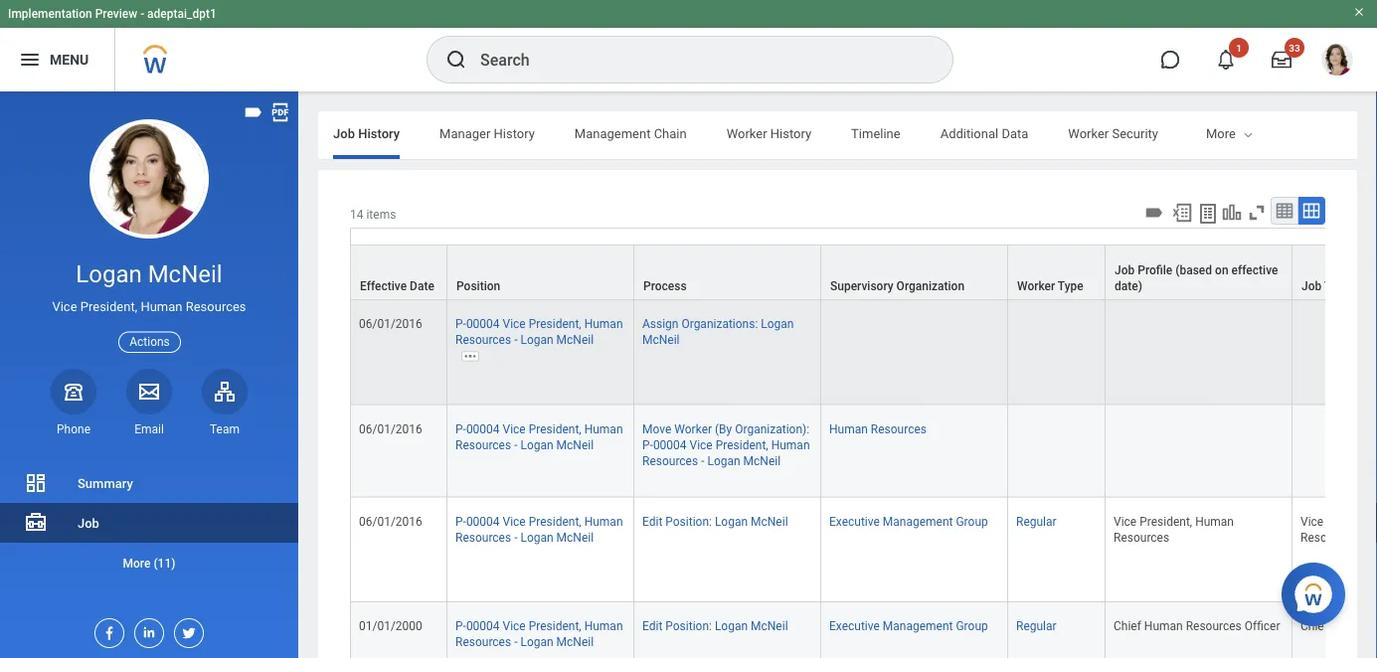 Task type: vqa. For each thing, say whether or not it's contained in the screenshot.
Due
no



Task type: locate. For each thing, give the bounding box(es) containing it.
1 executive management group link from the top
[[830, 511, 988, 529]]

2 regular link from the top
[[1017, 616, 1057, 634]]

officer
[[1245, 620, 1281, 634]]

view team image
[[213, 380, 237, 404]]

job
[[333, 126, 355, 141], [1115, 264, 1135, 278], [1302, 280, 1322, 293], [78, 516, 99, 531]]

job down summary
[[78, 516, 99, 531]]

- for p-00004 vice president, human resources - logan mcneil link corresponding to 06/01/2016 the edit position: logan mcneil link
[[514, 531, 518, 545]]

0 vertical spatial executive
[[830, 515, 880, 529]]

p- for assign organizations: logan mcneil link's p-00004 vice president, human resources - logan mcneil link
[[456, 317, 466, 331]]

executive management group for chief
[[830, 620, 988, 634]]

1 vertical spatial executive
[[830, 620, 880, 634]]

history right contract
[[1251, 126, 1292, 141]]

position:
[[666, 515, 712, 529], [666, 620, 712, 634]]

(by
[[715, 422, 732, 436]]

3 history from the left
[[771, 126, 812, 141]]

- for p-00004 vice president, human resources - logan mcneil link related to move worker (by organization): p-00004 vice president, human resources - logan mcneil link
[[514, 438, 518, 452]]

linkedin image
[[135, 620, 157, 641]]

01/01/2000
[[359, 620, 423, 634]]

1 vertical spatial 06/01/2016
[[359, 422, 423, 436]]

06/01/2016
[[359, 317, 423, 331], [359, 422, 423, 436], [359, 515, 423, 529]]

0 vertical spatial executive management group
[[830, 515, 988, 529]]

edit
[[643, 515, 663, 529], [643, 620, 663, 634]]

vice president, human resources
[[52, 300, 246, 314], [1114, 515, 1237, 545]]

edit position: logan mcneil link
[[643, 511, 788, 529], [643, 616, 788, 634]]

navigation pane region
[[0, 92, 298, 658]]

1 row from the top
[[350, 229, 1378, 301]]

logan
[[76, 260, 142, 288], [761, 317, 794, 331], [521, 333, 554, 347], [521, 438, 554, 452], [708, 454, 741, 468], [715, 515, 748, 529], [521, 531, 554, 545], [715, 620, 748, 634], [521, 636, 554, 650]]

position: for 06/01/2016
[[666, 515, 712, 529]]

regular
[[1017, 515, 1057, 529], [1017, 620, 1057, 634]]

2 06/01/2016 from the top
[[359, 422, 423, 436]]

chief
[[1114, 620, 1142, 634], [1301, 620, 1329, 634]]

1 edit from the top
[[643, 515, 663, 529]]

edit position: logan mcneil for 01/01/2000
[[643, 620, 788, 634]]

06/01/2016 for move
[[359, 422, 423, 436]]

history left timeline
[[771, 126, 812, 141]]

edit position: logan mcneil link for 06/01/2016
[[643, 511, 788, 529]]

preview
[[95, 7, 137, 21]]

1 horizontal spatial vice president, human resources
[[1114, 515, 1237, 545]]

effective date
[[360, 280, 435, 293]]

1 vertical spatial edit position: logan mcneil
[[643, 620, 788, 634]]

resources
[[186, 300, 246, 314], [456, 333, 511, 347], [871, 422, 927, 436], [456, 438, 511, 452], [643, 454, 698, 468], [456, 531, 511, 545], [1114, 531, 1170, 545], [1186, 620, 1242, 634], [456, 636, 511, 650]]

management for 06/01/2016
[[883, 515, 953, 529]]

1 regular from the top
[[1017, 515, 1057, 529]]

1 vertical spatial more
[[123, 557, 151, 570]]

1 horizontal spatial chief
[[1301, 620, 1329, 634]]

list
[[0, 464, 298, 583]]

0 vertical spatial group
[[956, 515, 988, 529]]

06/01/2016 for assign
[[359, 317, 423, 331]]

2 p-00004 vice president, human resources - logan mcneil from the top
[[456, 422, 623, 452]]

row containing 01/01/2000
[[350, 603, 1378, 658]]

0 vertical spatial executive management group link
[[830, 511, 988, 529]]

manager history
[[440, 126, 535, 141]]

position button
[[448, 246, 634, 299]]

2 edit from the top
[[643, 620, 663, 634]]

0 vertical spatial edit
[[643, 515, 663, 529]]

job for job history
[[333, 126, 355, 141]]

2 position: from the top
[[666, 620, 712, 634]]

management chain
[[575, 126, 687, 141]]

0 vertical spatial position:
[[666, 515, 712, 529]]

history right manager
[[494, 126, 535, 141]]

0 horizontal spatial more
[[123, 557, 151, 570]]

0 vertical spatial regular link
[[1017, 511, 1057, 529]]

1 regular link from the top
[[1017, 511, 1057, 529]]

33
[[1289, 42, 1301, 54]]

group for vice
[[956, 515, 988, 529]]

chief human r
[[1301, 620, 1378, 634]]

vice
[[52, 300, 77, 314], [503, 317, 526, 331], [503, 422, 526, 436], [690, 438, 713, 452], [503, 515, 526, 529], [1114, 515, 1137, 529], [1301, 515, 1324, 529], [503, 620, 526, 634]]

implementation
[[8, 7, 92, 21]]

row
[[350, 229, 1378, 301], [350, 300, 1378, 405], [350, 405, 1378, 498], [350, 498, 1378, 603], [350, 603, 1378, 658]]

0 vertical spatial regular
[[1017, 515, 1057, 529]]

mcneil
[[148, 260, 222, 288], [557, 333, 594, 347], [643, 333, 680, 347], [557, 438, 594, 452], [744, 454, 781, 468], [751, 515, 788, 529], [557, 531, 594, 545], [751, 620, 788, 634], [557, 636, 594, 650]]

summary
[[78, 476, 133, 491]]

more (11) button
[[0, 543, 298, 583]]

1 vertical spatial management
[[883, 515, 953, 529]]

actions
[[130, 335, 170, 349]]

2 executive from the top
[[830, 620, 880, 634]]

more inside more (11) dropdown button
[[123, 557, 151, 570]]

3 p-00004 vice president, human resources - logan mcneil from the top
[[456, 515, 623, 545]]

items
[[366, 208, 396, 222]]

1 edit position: logan mcneil link from the top
[[643, 511, 788, 529]]

regular for vice president, human resources
[[1017, 515, 1057, 529]]

1 06/01/2016 from the top
[[359, 317, 423, 331]]

inbox large image
[[1272, 50, 1292, 70]]

more (11)
[[123, 557, 176, 570]]

justify image
[[18, 48, 42, 72]]

mail image
[[137, 380, 161, 404]]

0 vertical spatial vice president, human resources
[[52, 300, 246, 314]]

position
[[457, 280, 501, 293]]

human resources link
[[830, 418, 927, 436]]

2 regular from the top
[[1017, 620, 1057, 634]]

2 vertical spatial management
[[883, 620, 953, 634]]

executive
[[830, 515, 880, 529], [830, 620, 880, 634]]

2 edit position: logan mcneil from the top
[[643, 620, 788, 634]]

vice president, human resources inside navigation pane region
[[52, 300, 246, 314]]

group
[[956, 515, 988, 529], [956, 620, 988, 634]]

expand table image
[[1302, 201, 1322, 221]]

1 vertical spatial executive management group link
[[830, 616, 988, 634]]

1 position: from the top
[[666, 515, 712, 529]]

menu button
[[0, 28, 115, 92]]

manager
[[440, 126, 491, 141]]

2 edit position: logan mcneil link from the top
[[643, 616, 788, 634]]

1 vertical spatial regular
[[1017, 620, 1057, 634]]

vice inside 'vice president,'
[[1301, 515, 1324, 529]]

1 vertical spatial executive management group
[[830, 620, 988, 634]]

worker for worker history
[[727, 126, 767, 141]]

tab list containing job history
[[0, 111, 1378, 159]]

effective
[[1232, 264, 1279, 278]]

worker left security
[[1069, 126, 1109, 141]]

mcneil inside assign organizations: logan mcneil
[[643, 333, 680, 347]]

history for worker history
[[771, 126, 812, 141]]

worker right chain
[[727, 126, 767, 141]]

1 p-00004 vice president, human resources - logan mcneil from the top
[[456, 317, 623, 347]]

export to worksheets image
[[1197, 202, 1220, 226]]

cell
[[822, 300, 1009, 405], [1009, 300, 1106, 405], [1106, 300, 1293, 405], [1293, 300, 1378, 405], [1106, 405, 1293, 498], [1293, 405, 1378, 498]]

chief for chief human r
[[1301, 620, 1329, 634]]

2 executive management group from the top
[[830, 620, 988, 634]]

executive for chief
[[830, 620, 880, 634]]

0 vertical spatial 06/01/2016
[[359, 317, 423, 331]]

1 group from the top
[[956, 515, 988, 529]]

history
[[358, 126, 400, 141], [494, 126, 535, 141], [771, 126, 812, 141], [1251, 126, 1292, 141]]

export to excel image
[[1172, 202, 1194, 224]]

job up date)
[[1115, 264, 1135, 278]]

management for 01/01/2000
[[883, 620, 953, 634]]

job inside job title popup button
[[1302, 280, 1322, 293]]

4 p-00004 vice president, human resources - logan mcneil from the top
[[456, 620, 623, 650]]

date
[[410, 280, 435, 293]]

00004
[[466, 317, 500, 331], [466, 422, 500, 436], [653, 438, 687, 452], [466, 515, 500, 529], [466, 620, 500, 634]]

implementation preview -   adeptai_dpt1
[[8, 7, 217, 21]]

job up 14
[[333, 126, 355, 141]]

table image
[[1275, 201, 1295, 221]]

p-00004 vice president, human resources - logan mcneil link for 06/01/2016 the edit position: logan mcneil link
[[456, 511, 623, 545]]

executive management group link for chief
[[830, 616, 988, 634]]

1 edit position: logan mcneil from the top
[[643, 515, 788, 529]]

vice president, human resources down logan mcneil
[[52, 300, 246, 314]]

0 vertical spatial edit position: logan mcneil
[[643, 515, 788, 529]]

data
[[1002, 126, 1029, 141]]

contract
[[1199, 126, 1248, 141]]

3 06/01/2016 from the top
[[359, 515, 423, 529]]

worker inside popup button
[[1018, 280, 1056, 293]]

history for manager history
[[494, 126, 535, 141]]

job left title
[[1302, 280, 1322, 293]]

worker security
[[1069, 126, 1159, 141]]

1 chief from the left
[[1114, 620, 1142, 634]]

supervisory organization button
[[822, 246, 1008, 299]]

2 history from the left
[[494, 126, 535, 141]]

history for contract history
[[1251, 126, 1292, 141]]

worker for worker security
[[1069, 126, 1109, 141]]

1 vertical spatial edit
[[643, 620, 663, 634]]

notifications element
[[1332, 40, 1348, 56]]

edit for 06/01/2016
[[643, 515, 663, 529]]

organizations:
[[682, 317, 758, 331]]

3 p-00004 vice president, human resources - logan mcneil link from the top
[[456, 511, 623, 545]]

human
[[141, 300, 183, 314], [585, 317, 623, 331], [585, 422, 623, 436], [830, 422, 868, 436], [772, 438, 810, 452], [585, 515, 623, 529], [1196, 515, 1234, 529], [585, 620, 623, 634], [1145, 620, 1183, 634], [1332, 620, 1370, 634]]

0 vertical spatial management
[[575, 126, 651, 141]]

00004 for p-00004 vice president, human resources - logan mcneil link related to move worker (by organization): p-00004 vice president, human resources - logan mcneil link
[[466, 422, 500, 436]]

job link
[[0, 503, 298, 543]]

worker left (by
[[675, 422, 712, 436]]

0 vertical spatial more
[[1207, 126, 1236, 141]]

menu banner
[[0, 0, 1378, 92]]

0 horizontal spatial vice president, human resources
[[52, 300, 246, 314]]

worker history
[[727, 126, 812, 141]]

- for assign organizations: logan mcneil link's p-00004 vice president, human resources - logan mcneil link
[[514, 333, 518, 347]]

5 row from the top
[[350, 603, 1378, 658]]

14 items
[[350, 208, 396, 222]]

1 p-00004 vice president, human resources - logan mcneil link from the top
[[456, 313, 623, 347]]

list containing summary
[[0, 464, 298, 583]]

chain
[[654, 126, 687, 141]]

p-00004 vice president, human resources - logan mcneil link
[[456, 313, 623, 347], [456, 418, 623, 452], [456, 511, 623, 545], [456, 616, 623, 650]]

effective date button
[[351, 246, 447, 299]]

0 vertical spatial edit position: logan mcneil link
[[643, 511, 788, 529]]

2 group from the top
[[956, 620, 988, 634]]

on
[[1216, 264, 1229, 278]]

vice president, human resources up chief human resources officer
[[1114, 515, 1237, 545]]

job title button
[[1293, 246, 1378, 299]]

email logan mcneil element
[[126, 422, 172, 438]]

p- for p-00004 vice president, human resources - logan mcneil link corresponding to 06/01/2016 the edit position: logan mcneil link
[[456, 515, 466, 529]]

p-00004 vice president, human resources - logan mcneil
[[456, 317, 623, 347], [456, 422, 623, 452], [456, 515, 623, 545], [456, 620, 623, 650]]

resources inside vice president, human resources
[[1114, 531, 1170, 545]]

vice inside navigation pane region
[[52, 300, 77, 314]]

supervisory organization
[[831, 280, 965, 293]]

2 row from the top
[[350, 300, 1378, 405]]

1 vertical spatial edit position: logan mcneil link
[[643, 616, 788, 634]]

position: for 01/01/2000
[[666, 620, 712, 634]]

team link
[[202, 369, 248, 438]]

more left the (11) on the left of page
[[123, 557, 151, 570]]

job inside job profile (based on effective date)
[[1115, 264, 1135, 278]]

move worker (by organization): p-00004 vice president, human resources - logan mcneil
[[643, 422, 810, 468]]

more for more (11)
[[123, 557, 151, 570]]

1 vertical spatial position:
[[666, 620, 712, 634]]

president,
[[80, 300, 137, 314], [529, 317, 582, 331], [529, 422, 582, 436], [716, 438, 769, 452], [529, 515, 582, 529], [1140, 515, 1193, 529], [1327, 515, 1378, 529], [529, 620, 582, 634]]

2 vertical spatial 06/01/2016
[[359, 515, 423, 529]]

p-00004 vice president, human resources - logan mcneil link for move worker (by organization): p-00004 vice president, human resources - logan mcneil link
[[456, 418, 623, 452]]

tab list
[[0, 111, 1378, 159]]

toolbar
[[1141, 197, 1326, 228]]

resources inside move worker (by organization): p-00004 vice president, human resources - logan mcneil
[[643, 454, 698, 468]]

president, inside move worker (by organization): p-00004 vice president, human resources - logan mcneil
[[716, 438, 769, 452]]

president, inside vice president, human resources
[[1140, 515, 1193, 529]]

fullscreen image
[[1246, 202, 1268, 224]]

chief human resources officer
[[1114, 620, 1281, 634]]

4 p-00004 vice president, human resources - logan mcneil link from the top
[[456, 616, 623, 650]]

executive management group
[[830, 515, 988, 529], [830, 620, 988, 634]]

p-
[[456, 317, 466, 331], [456, 422, 466, 436], [643, 438, 653, 452], [456, 515, 466, 529], [456, 620, 466, 634]]

phone
[[57, 423, 91, 436]]

organization
[[897, 280, 965, 293]]

assign organizations: logan mcneil link
[[643, 313, 794, 347]]

1 history from the left
[[358, 126, 400, 141]]

1 vertical spatial group
[[956, 620, 988, 634]]

2 p-00004 vice president, human resources - logan mcneil link from the top
[[456, 418, 623, 452]]

4 history from the left
[[1251, 126, 1292, 141]]

mcneil inside navigation pane region
[[148, 260, 222, 288]]

row containing job profile (based on effective date)
[[350, 229, 1378, 301]]

worker left type
[[1018, 280, 1056, 293]]

more down notifications large icon
[[1207, 126, 1236, 141]]

phone button
[[51, 369, 96, 438]]

2 executive management group link from the top
[[830, 616, 988, 634]]

security
[[1112, 126, 1159, 141]]

p-00004 vice president, human resources - logan mcneil for p-00004 vice president, human resources - logan mcneil link related to move worker (by organization): p-00004 vice president, human resources - logan mcneil link
[[456, 422, 623, 452]]

1 executive from the top
[[830, 515, 880, 529]]

2 chief from the left
[[1301, 620, 1329, 634]]

executive for vice
[[830, 515, 880, 529]]

assign organizations: logan mcneil
[[643, 317, 794, 347]]

management
[[575, 126, 651, 141], [883, 515, 953, 529], [883, 620, 953, 634]]

1 horizontal spatial more
[[1207, 126, 1236, 141]]

-
[[140, 7, 144, 21], [514, 333, 518, 347], [514, 438, 518, 452], [701, 454, 705, 468], [514, 531, 518, 545], [514, 636, 518, 650]]

history up the items
[[358, 126, 400, 141]]

1 executive management group from the top
[[830, 515, 988, 529]]

more
[[1207, 126, 1236, 141], [123, 557, 151, 570]]

human inside move worker (by organization): p-00004 vice president, human resources - logan mcneil
[[772, 438, 810, 452]]

06/01/2016 for edit
[[359, 515, 423, 529]]

1 vertical spatial regular link
[[1017, 616, 1057, 634]]

profile
[[1138, 264, 1173, 278]]

0 horizontal spatial chief
[[1114, 620, 1142, 634]]

regular link
[[1017, 511, 1057, 529], [1017, 616, 1057, 634]]

additional data
[[941, 126, 1029, 141]]



Task type: describe. For each thing, give the bounding box(es) containing it.
p-00004 vice president, human resources - logan mcneil for p-00004 vice president, human resources - logan mcneil link corresponding to 06/01/2016 the edit position: logan mcneil link
[[456, 515, 623, 545]]

notifications large image
[[1216, 50, 1236, 70]]

- inside move worker (by organization): p-00004 vice president, human resources - logan mcneil
[[701, 454, 705, 468]]

executive management group link for vice
[[830, 511, 988, 529]]

email
[[134, 423, 164, 436]]

more for more
[[1207, 126, 1236, 141]]

logan inside move worker (by organization): p-00004 vice president, human resources - logan mcneil
[[708, 454, 741, 468]]

history for job history
[[358, 126, 400, 141]]

view printable version (pdf) image
[[270, 101, 291, 123]]

human inside vice president, human resources
[[1196, 515, 1234, 529]]

team logan mcneil element
[[202, 422, 248, 438]]

Search Workday  search field
[[480, 38, 912, 82]]

p- inside move worker (by organization): p-00004 vice president, human resources - logan mcneil
[[643, 438, 653, 452]]

3 row from the top
[[350, 405, 1378, 498]]

expand/collapse chart image
[[1221, 202, 1243, 224]]

assign
[[643, 317, 679, 331]]

worker for worker type
[[1018, 280, 1056, 293]]

chief for chief human resources officer
[[1114, 620, 1142, 634]]

vice inside move worker (by organization): p-00004 vice president, human resources - logan mcneil
[[690, 438, 713, 452]]

title
[[1325, 280, 1348, 293]]

phone logan mcneil element
[[51, 422, 96, 438]]

menu
[[50, 51, 89, 68]]

move worker (by organization): p-00004 vice president, human resources - logan mcneil link
[[643, 418, 810, 468]]

job for job profile (based on effective date)
[[1115, 264, 1135, 278]]

search image
[[445, 48, 468, 72]]

process
[[644, 280, 687, 293]]

date)
[[1115, 280, 1143, 293]]

actions button
[[119, 332, 181, 353]]

additional
[[941, 126, 999, 141]]

job profile (based on effective date) button
[[1106, 246, 1292, 299]]

president, inside navigation pane region
[[80, 300, 137, 314]]

logan mcneil
[[76, 260, 222, 288]]

organization):
[[735, 422, 810, 436]]

tag image
[[243, 101, 265, 123]]

more (11) button
[[0, 552, 298, 575]]

process button
[[635, 246, 821, 299]]

worker type button
[[1009, 246, 1105, 299]]

edit position: logan mcneil for 06/01/2016
[[643, 515, 788, 529]]

r
[[1373, 620, 1378, 634]]

group for chief
[[956, 620, 988, 634]]

00004 for p-00004 vice president, human resources - logan mcneil link corresponding to 06/01/2016 the edit position: logan mcneil link
[[466, 515, 500, 529]]

regular for chief human resources officer
[[1017, 620, 1057, 634]]

- for the edit position: logan mcneil link for 01/01/2000 p-00004 vice president, human resources - logan mcneil link
[[514, 636, 518, 650]]

- inside menu banner
[[140, 7, 144, 21]]

1 button
[[1205, 38, 1249, 82]]

p- for the edit position: logan mcneil link for 01/01/2000 p-00004 vice president, human resources - logan mcneil link
[[456, 620, 466, 634]]

type
[[1058, 280, 1084, 293]]

edit for 01/01/2000
[[643, 620, 663, 634]]

logan inside assign organizations: logan mcneil
[[761, 317, 794, 331]]

(based
[[1176, 264, 1213, 278]]

1
[[1236, 42, 1242, 54]]

flexible 
[[1332, 126, 1378, 141]]

facebook image
[[95, 620, 117, 642]]

effective
[[360, 280, 407, 293]]

phone image
[[60, 380, 88, 404]]

contract history
[[1199, 126, 1292, 141]]

resources inside navigation pane region
[[186, 300, 246, 314]]

1 vertical spatial vice president, human resources
[[1114, 515, 1237, 545]]

vice inside vice president, human resources
[[1114, 515, 1137, 529]]

regular link for chief human resources officer
[[1017, 616, 1057, 634]]

human resources
[[830, 422, 927, 436]]

summary image
[[24, 471, 48, 495]]

move
[[643, 422, 672, 436]]

33 button
[[1260, 38, 1305, 82]]

4 row from the top
[[350, 498, 1378, 603]]

p-00004 vice president, human resources - logan mcneil link for the edit position: logan mcneil link for 01/01/2000
[[456, 616, 623, 650]]

edit position: logan mcneil link for 01/01/2000
[[643, 616, 788, 634]]

human inside navigation pane region
[[141, 300, 183, 314]]

worker inside move worker (by organization): p-00004 vice president, human resources - logan mcneil
[[675, 422, 712, 436]]

adeptai_dpt1
[[147, 7, 217, 21]]

job image
[[24, 511, 48, 535]]

job for job title
[[1302, 280, 1322, 293]]

regular link for vice president, human resources
[[1017, 511, 1057, 529]]

00004 for the edit position: logan mcneil link for 01/01/2000 p-00004 vice president, human resources - logan mcneil link
[[466, 620, 500, 634]]

00004 for assign organizations: logan mcneil link's p-00004 vice president, human resources - logan mcneil link
[[466, 317, 500, 331]]

p-00004 vice president, human resources - logan mcneil for the edit position: logan mcneil link for 01/01/2000 p-00004 vice president, human resources - logan mcneil link
[[456, 620, 623, 650]]

profile logan mcneil image
[[1322, 44, 1354, 80]]

worker type
[[1018, 280, 1084, 293]]

close environment banner image
[[1354, 6, 1366, 18]]

summary link
[[0, 464, 298, 503]]

twitter image
[[175, 620, 197, 642]]

job title
[[1302, 280, 1348, 293]]

(11)
[[154, 557, 176, 570]]

job history
[[333, 126, 400, 141]]

p-00004 vice president, human resources - logan mcneil link for assign organizations: logan mcneil link
[[456, 313, 623, 347]]

14
[[350, 208, 364, 222]]

mcneil inside move worker (by organization): p-00004 vice president, human resources - logan mcneil
[[744, 454, 781, 468]]

p- for p-00004 vice president, human resources - logan mcneil link related to move worker (by organization): p-00004 vice president, human resources - logan mcneil link
[[456, 422, 466, 436]]

vice president,
[[1301, 515, 1378, 545]]

flexible
[[1332, 126, 1376, 141]]

executive management group for vice
[[830, 515, 988, 529]]

president, inside 'vice president,'
[[1327, 515, 1378, 529]]

p-00004 vice president, human resources - logan mcneil for assign organizations: logan mcneil link's p-00004 vice president, human resources - logan mcneil link
[[456, 317, 623, 347]]

supervisory
[[831, 280, 894, 293]]

job profile (based on effective date)
[[1115, 264, 1279, 293]]

logan inside navigation pane region
[[76, 260, 142, 288]]

job inside job link
[[78, 516, 99, 531]]

tag image
[[1144, 202, 1166, 224]]

timeline
[[852, 126, 901, 141]]

email button
[[126, 369, 172, 438]]

team
[[210, 423, 240, 436]]

00004 inside move worker (by organization): p-00004 vice president, human resources - logan mcneil
[[653, 438, 687, 452]]



